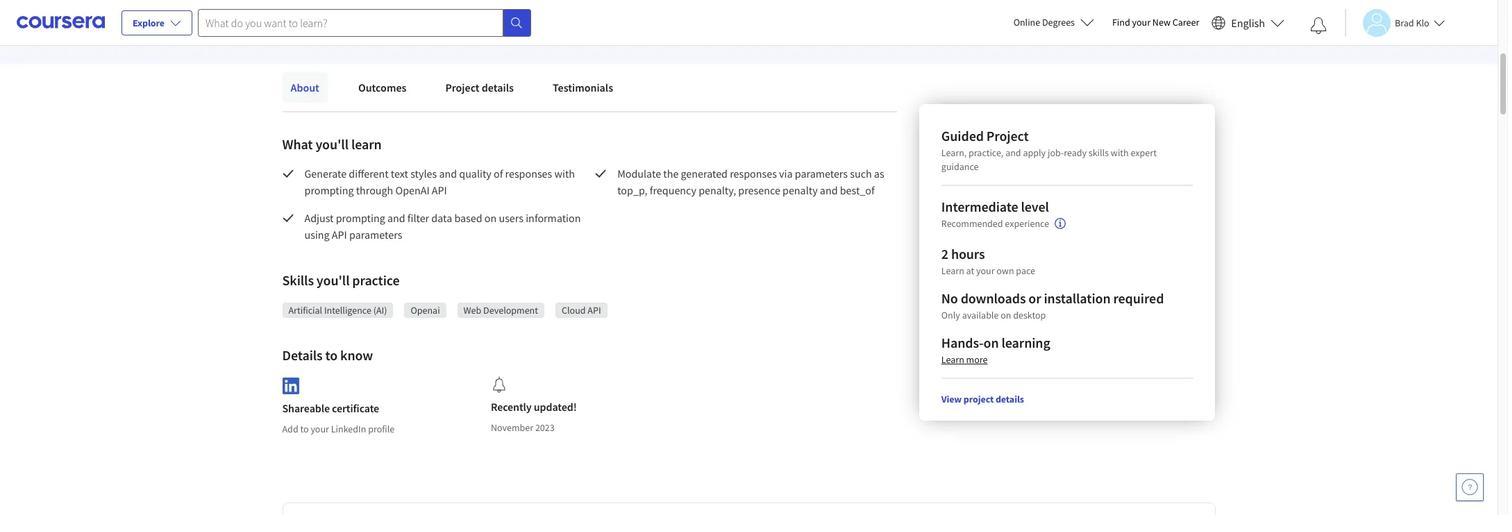 Task type: vqa. For each thing, say whether or not it's contained in the screenshot.
existing within when a managerial or regulatory position becomes vacant, consider offering it to current employees before seeking external candidates. acknowledging the leadership potential of your existing workforce and providing internal promotions can significantly boost their morale and commitment, resulting in improved employee retention.
no



Task type: describe. For each thing, give the bounding box(es) containing it.
outcomes
[[358, 81, 406, 94]]

apply
[[1023, 147, 1046, 159]]

show notifications image
[[1310, 17, 1327, 34]]

skills
[[282, 271, 314, 289]]

learn more link for hands-on learning
[[941, 353, 988, 366]]

frequency
[[650, 183, 696, 197]]

recommended experience
[[941, 218, 1049, 230]]

klo
[[1416, 16, 1429, 29]]

via
[[779, 167, 793, 181]]

project
[[964, 393, 994, 406]]

included with
[[282, 15, 348, 29]]

quality
[[459, 167, 491, 181]]

your inside 2 hours learn at your own pace
[[976, 265, 995, 277]]

text
[[391, 167, 408, 181]]

profile
[[368, 423, 395, 435]]

linkedin
[[331, 423, 366, 435]]

adjust
[[304, 211, 334, 225]]

learn
[[351, 135, 382, 153]]

recently
[[491, 400, 532, 414]]

brad klo
[[1395, 16, 1429, 29]]

skills
[[1089, 147, 1109, 159]]

coursera image
[[17, 11, 105, 34]]

api inside generate different text styles and quality of responses with prompting through openai api
[[432, 183, 447, 197]]

explore
[[133, 17, 165, 29]]

artificial intelligence (ai)
[[289, 304, 387, 317]]

development
[[483, 304, 538, 317]]

learn more link for included with
[[448, 14, 501, 31]]

0 vertical spatial more
[[476, 15, 501, 29]]

about
[[291, 81, 319, 94]]

on inside the no downloads or installation required only available on desktop
[[1001, 309, 1011, 321]]

brad
[[1395, 16, 1414, 29]]

to for know
[[325, 346, 338, 364]]

and inside the 'guided project learn, practice, and apply job-ready skills with expert guidance'
[[1006, 147, 1021, 159]]

responses inside generate different text styles and quality of responses with prompting through openai api
[[505, 167, 552, 181]]

best_of
[[840, 183, 875, 197]]

openai
[[411, 304, 440, 317]]

data
[[431, 211, 452, 225]]

information
[[526, 211, 581, 225]]

generate different text styles and quality of responses with prompting through openai api
[[304, 167, 577, 197]]

available
[[962, 309, 999, 321]]

desktop
[[1013, 309, 1046, 321]]

installation
[[1044, 290, 1111, 307]]

included
[[282, 15, 323, 29]]

degrees
[[1042, 16, 1075, 28]]

at
[[966, 265, 974, 277]]

and inside generate different text styles and quality of responses with prompting through openai api
[[439, 167, 457, 181]]

0 vertical spatial learn
[[448, 15, 474, 29]]

english
[[1231, 16, 1265, 30]]

only
[[941, 309, 960, 321]]

guided project learn, practice, and apply job-ready skills with expert guidance
[[941, 127, 1157, 173]]

brad klo button
[[1345, 9, 1445, 36]]

guidance
[[941, 160, 979, 173]]

guided
[[941, 127, 984, 144]]

based
[[454, 211, 482, 225]]

generate
[[304, 167, 347, 181]]

what you'll learn
[[282, 135, 382, 153]]

through
[[356, 183, 393, 197]]

recently updated!
[[491, 400, 577, 414]]

know
[[340, 346, 373, 364]]

online degrees
[[1014, 16, 1075, 28]]

testimonials
[[553, 81, 613, 94]]

view project details
[[941, 393, 1024, 406]]

help center image
[[1462, 479, 1478, 496]]

find
[[1112, 16, 1130, 28]]

about link
[[282, 72, 328, 103]]

certificate
[[332, 401, 379, 415]]

learn,
[[941, 147, 967, 159]]

level
[[1021, 198, 1049, 215]]

pace
[[1016, 265, 1035, 277]]

shareable
[[282, 401, 330, 415]]

project details link
[[437, 72, 522, 103]]

outcomes link
[[350, 72, 415, 103]]

you'll for what
[[316, 135, 349, 153]]

experience
[[1005, 218, 1049, 230]]

no
[[941, 290, 958, 307]]

no downloads or installation required only available on desktop
[[941, 290, 1164, 321]]

cloud api
[[562, 304, 601, 317]]

penalty,
[[699, 183, 736, 197]]

hours
[[951, 245, 985, 262]]

job-
[[1048, 147, 1064, 159]]



Task type: locate. For each thing, give the bounding box(es) containing it.
1 vertical spatial you'll
[[317, 271, 350, 289]]

presence
[[738, 183, 780, 197]]

view project details link
[[941, 393, 1024, 406]]

shareable certificate
[[282, 401, 379, 415]]

None search field
[[198, 9, 531, 36]]

1 horizontal spatial with
[[554, 167, 575, 181]]

online degrees button
[[1002, 7, 1105, 37]]

on down downloads
[[1001, 309, 1011, 321]]

project inside the 'guided project learn, practice, and apply job-ready skills with expert guidance'
[[987, 127, 1029, 144]]

1 horizontal spatial responses
[[730, 167, 777, 181]]

online
[[1014, 16, 1040, 28]]

learn
[[448, 15, 474, 29], [941, 265, 964, 277], [941, 353, 964, 366]]

0 horizontal spatial parameters
[[349, 228, 402, 242]]

modulate the generated responses via parameters such as top_p, frequency penalty, presence penalty and best_of
[[617, 167, 887, 197]]

on
[[485, 211, 497, 225], [1001, 309, 1011, 321], [984, 334, 999, 351]]

top_p,
[[617, 183, 648, 197]]

find your new career
[[1112, 16, 1199, 28]]

intermediate
[[941, 198, 1018, 215]]

more up project details "link" on the left top of the page
[[476, 15, 501, 29]]

project up practice,
[[987, 127, 1029, 144]]

2023
[[535, 421, 555, 434]]

prompting down generate
[[304, 183, 354, 197]]

your inside find your new career link
[[1132, 16, 1151, 28]]

0 horizontal spatial learn more link
[[448, 14, 501, 31]]

learn more link
[[448, 14, 501, 31], [941, 353, 988, 366]]

0 horizontal spatial project
[[445, 81, 480, 94]]

project down learn more on the left top of page
[[445, 81, 480, 94]]

the
[[663, 167, 679, 181]]

1 horizontal spatial on
[[984, 334, 999, 351]]

0 vertical spatial details
[[482, 81, 514, 94]]

prompting inside generate different text styles and quality of responses with prompting through openai api
[[304, 183, 354, 197]]

api inside adjust prompting and filter data based on users information using api parameters
[[332, 228, 347, 242]]

cloud
[[562, 304, 586, 317]]

0 horizontal spatial your
[[311, 423, 329, 435]]

filter
[[407, 211, 429, 225]]

1 vertical spatial learn
[[941, 265, 964, 277]]

0 vertical spatial prompting
[[304, 183, 354, 197]]

and inside adjust prompting and filter data based on users information using api parameters
[[387, 211, 405, 225]]

generated
[[681, 167, 728, 181]]

hands-
[[941, 334, 984, 351]]

more down hands-
[[966, 353, 988, 366]]

with inside the 'guided project learn, practice, and apply job-ready skills with expert guidance'
[[1111, 147, 1129, 159]]

learn up project details "link" on the left top of the page
[[448, 15, 474, 29]]

modulate
[[617, 167, 661, 181]]

1 horizontal spatial parameters
[[795, 167, 848, 181]]

learn more link up project details "link" on the left top of the page
[[448, 14, 501, 31]]

1 horizontal spatial details
[[996, 393, 1024, 406]]

api right using
[[332, 228, 347, 242]]

you'll for skills
[[317, 271, 350, 289]]

career
[[1173, 16, 1199, 28]]

parameters up penalty
[[795, 167, 848, 181]]

1 horizontal spatial to
[[325, 346, 338, 364]]

parameters inside modulate the generated responses via parameters such as top_p, frequency penalty, presence penalty and best_of
[[795, 167, 848, 181]]

explore button
[[122, 10, 192, 35]]

such
[[850, 167, 872, 181]]

more
[[476, 15, 501, 29], [966, 353, 988, 366]]

2 horizontal spatial on
[[1001, 309, 1011, 321]]

on inside adjust prompting and filter data based on users information using api parameters
[[485, 211, 497, 225]]

0 vertical spatial to
[[325, 346, 338, 364]]

to for your
[[300, 423, 309, 435]]

with inside generate different text styles and quality of responses with prompting through openai api
[[554, 167, 575, 181]]

penalty
[[783, 183, 818, 197]]

2 vertical spatial with
[[554, 167, 575, 181]]

0 vertical spatial on
[[485, 211, 497, 225]]

1 vertical spatial prompting
[[336, 211, 385, 225]]

responses inside modulate the generated responses via parameters such as top_p, frequency penalty, presence penalty and best_of
[[730, 167, 777, 181]]

(ai)
[[373, 304, 387, 317]]

2 vertical spatial api
[[588, 304, 601, 317]]

you'll up artificial intelligence (ai) on the bottom
[[317, 271, 350, 289]]

responses
[[505, 167, 552, 181], [730, 167, 777, 181]]

skills you'll practice
[[282, 271, 400, 289]]

2
[[941, 245, 949, 262]]

november
[[491, 421, 533, 434]]

api down styles
[[432, 183, 447, 197]]

testimonials link
[[544, 72, 622, 103]]

0 horizontal spatial api
[[332, 228, 347, 242]]

0 vertical spatial with
[[325, 15, 346, 29]]

required
[[1113, 290, 1164, 307]]

own
[[997, 265, 1014, 277]]

prompting down through
[[336, 211, 385, 225]]

intelligence
[[324, 304, 371, 317]]

practice,
[[969, 147, 1004, 159]]

of
[[494, 167, 503, 181]]

new
[[1153, 16, 1171, 28]]

1 vertical spatial details
[[996, 393, 1024, 406]]

and left apply on the top of the page
[[1006, 147, 1021, 159]]

hands-on learning learn more
[[941, 334, 1050, 366]]

api
[[432, 183, 447, 197], [332, 228, 347, 242], [588, 304, 601, 317]]

responses up presence
[[730, 167, 777, 181]]

project inside "link"
[[445, 81, 480, 94]]

2 horizontal spatial your
[[1132, 16, 1151, 28]]

details inside "link"
[[482, 81, 514, 94]]

adjust prompting and filter data based on users information using api parameters
[[304, 211, 583, 242]]

0 horizontal spatial on
[[485, 211, 497, 225]]

0 horizontal spatial with
[[325, 15, 346, 29]]

1 horizontal spatial api
[[432, 183, 447, 197]]

1 vertical spatial learn more link
[[941, 353, 988, 366]]

to left know at bottom left
[[325, 346, 338, 364]]

1 horizontal spatial project
[[987, 127, 1029, 144]]

learn left at
[[941, 265, 964, 277]]

add to your linkedin profile
[[282, 423, 395, 435]]

your
[[1132, 16, 1151, 28], [976, 265, 995, 277], [311, 423, 329, 435]]

november 2023
[[491, 421, 555, 434]]

add
[[282, 423, 298, 435]]

prompting inside adjust prompting and filter data based on users information using api parameters
[[336, 211, 385, 225]]

1 horizontal spatial learn more link
[[941, 353, 988, 366]]

with right skills
[[1111, 147, 1129, 159]]

updated!
[[534, 400, 577, 414]]

1 vertical spatial more
[[966, 353, 988, 366]]

2 vertical spatial on
[[984, 334, 999, 351]]

1 vertical spatial api
[[332, 228, 347, 242]]

on left users
[[485, 211, 497, 225]]

1 vertical spatial on
[[1001, 309, 1011, 321]]

2 vertical spatial your
[[311, 423, 329, 435]]

as
[[874, 167, 884, 181]]

details down learn more on the left top of page
[[482, 81, 514, 94]]

with up information at the left
[[554, 167, 575, 181]]

with right the included
[[325, 15, 346, 29]]

on down available
[[984, 334, 999, 351]]

your down the shareable certificate at the bottom left
[[311, 423, 329, 435]]

1 vertical spatial with
[[1111, 147, 1129, 159]]

0 vertical spatial your
[[1132, 16, 1151, 28]]

api right cloud
[[588, 304, 601, 317]]

view
[[941, 393, 962, 406]]

learn inside the hands-on learning learn more
[[941, 353, 964, 366]]

0 vertical spatial parameters
[[795, 167, 848, 181]]

responses right of
[[505, 167, 552, 181]]

What do you want to learn? text field
[[198, 9, 503, 36]]

1 horizontal spatial more
[[966, 353, 988, 366]]

using
[[304, 228, 330, 242]]

0 vertical spatial project
[[445, 81, 480, 94]]

more inside the hands-on learning learn more
[[966, 353, 988, 366]]

you'll
[[316, 135, 349, 153], [317, 271, 350, 289]]

project details
[[445, 81, 514, 94]]

1 vertical spatial project
[[987, 127, 1029, 144]]

0 vertical spatial learn more link
[[448, 14, 501, 31]]

1 vertical spatial your
[[976, 265, 995, 277]]

0 vertical spatial api
[[432, 183, 447, 197]]

web
[[464, 304, 481, 317]]

intermediate level
[[941, 198, 1049, 215]]

2 horizontal spatial with
[[1111, 147, 1129, 159]]

0 horizontal spatial more
[[476, 15, 501, 29]]

1 horizontal spatial your
[[976, 265, 995, 277]]

to right add at the left
[[300, 423, 309, 435]]

on inside the hands-on learning learn more
[[984, 334, 999, 351]]

ready
[[1064, 147, 1087, 159]]

details right the project
[[996, 393, 1024, 406]]

0 horizontal spatial responses
[[505, 167, 552, 181]]

styles
[[411, 167, 437, 181]]

learn down hands-
[[941, 353, 964, 366]]

0 horizontal spatial details
[[482, 81, 514, 94]]

1 responses from the left
[[505, 167, 552, 181]]

2 vertical spatial learn
[[941, 353, 964, 366]]

you'll up generate
[[316, 135, 349, 153]]

1 vertical spatial to
[[300, 423, 309, 435]]

your right at
[[976, 265, 995, 277]]

and inside modulate the generated responses via parameters such as top_p, frequency penalty, presence penalty and best_of
[[820, 183, 838, 197]]

learn more
[[448, 15, 501, 29]]

web development
[[464, 304, 538, 317]]

and left best_of
[[820, 183, 838, 197]]

1 vertical spatial parameters
[[349, 228, 402, 242]]

0 vertical spatial you'll
[[316, 135, 349, 153]]

learning
[[1002, 334, 1050, 351]]

information about difficulty level pre-requisites. image
[[1055, 218, 1066, 229]]

users
[[499, 211, 524, 225]]

practice
[[352, 271, 400, 289]]

2 hours learn at your own pace
[[941, 245, 1035, 277]]

expert
[[1131, 147, 1157, 159]]

parameters
[[795, 167, 848, 181], [349, 228, 402, 242]]

and right styles
[[439, 167, 457, 181]]

learn inside 2 hours learn at your own pace
[[941, 265, 964, 277]]

0 horizontal spatial to
[[300, 423, 309, 435]]

and left filter
[[387, 211, 405, 225]]

2 horizontal spatial api
[[588, 304, 601, 317]]

what
[[282, 135, 313, 153]]

details
[[482, 81, 514, 94], [996, 393, 1024, 406]]

your right find
[[1132, 16, 1151, 28]]

details
[[282, 346, 323, 364]]

2 responses from the left
[[730, 167, 777, 181]]

learn more link down hands-
[[941, 353, 988, 366]]

parameters inside adjust prompting and filter data based on users information using api parameters
[[349, 228, 402, 242]]

parameters down through
[[349, 228, 402, 242]]

details to know
[[282, 346, 373, 364]]



